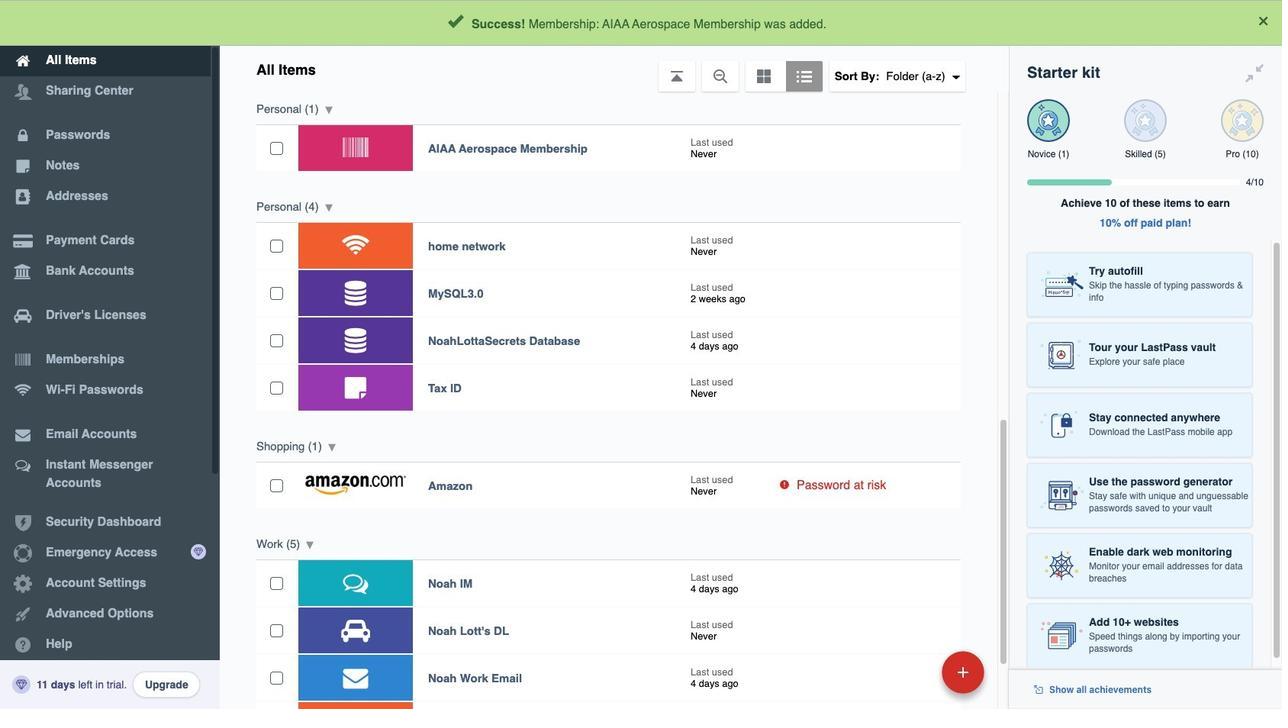 Task type: describe. For each thing, give the bounding box(es) containing it.
search my vault text field
[[362, 6, 972, 40]]

vault options navigation
[[220, 46, 1009, 92]]

new item navigation
[[837, 646, 994, 709]]



Task type: vqa. For each thing, say whether or not it's contained in the screenshot.
NEW ITEM navigation
yes



Task type: locate. For each thing, give the bounding box(es) containing it.
Search search field
[[362, 6, 972, 40]]

main navigation navigation
[[0, 0, 220, 709]]

new item element
[[837, 650, 990, 694]]

alert
[[0, 0, 1282, 46]]



